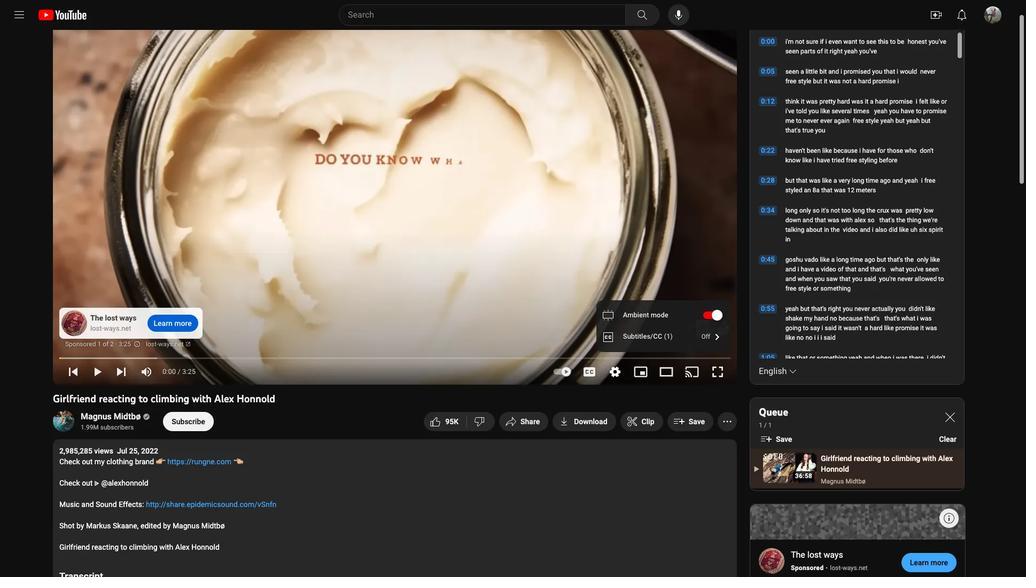 Task type: vqa. For each thing, say whether or not it's contained in the screenshot.
Verified IMAGE
no



Task type: locate. For each thing, give the bounding box(es) containing it.
style up haven't been like because i have for those who  don't know like i have tried free styling before
[[866, 117, 879, 125]]

off
[[702, 333, 711, 341]]

36:58
[[796, 473, 813, 480]]

1 horizontal spatial pretty
[[906, 207, 922, 214]]

alex for girlfriend reacting to climbing with alex honnold magnus midtbø
[[939, 455, 953, 463]]

1 check from the top
[[59, 458, 80, 466]]

1 vertical spatial out
[[82, 479, 93, 488]]

me
[[786, 117, 795, 125]]

0:05
[[761, 67, 775, 75]]

ways.net
[[104, 325, 131, 333], [158, 341, 184, 348], [843, 565, 868, 572]]

because inside haven't been like because i have for those who  don't know like i have tried free styling before
[[834, 147, 858, 155]]

cell
[[836, 374, 846, 381]]

sponsored left 2
[[65, 341, 96, 348]]

or
[[942, 98, 947, 105], [814, 285, 819, 292], [810, 355, 816, 362]]

learn inside button
[[910, 559, 929, 567]]

0 vertical spatial only
[[800, 207, 812, 214]]

like down 'been'
[[803, 157, 812, 164]]

magnus midtbø
[[81, 412, 141, 422]]

0 horizontal spatial honnold
[[192, 543, 220, 552]]

0 horizontal spatial lost
[[105, 314, 118, 322]]

0 vertical spatial when
[[798, 275, 813, 283]]

was inside seen a little bit and i promised you that i would  never free style but it was not a hard promise i
[[830, 78, 841, 85]]

never up 'true'
[[804, 117, 819, 125]]

that's up 'you're'
[[888, 256, 904, 264]]

None search field
[[320, 4, 662, 26]]

0 horizontal spatial ways
[[120, 314, 137, 322]]

0 vertical spatial girlfriend
[[53, 392, 96, 405]]

so
[[813, 207, 820, 214]]

0 horizontal spatial pretty
[[820, 98, 836, 105]]

hard up several
[[838, 98, 851, 105]]

2 horizontal spatial alex
[[939, 455, 953, 463]]

right inside yeah but that's right you never actually you  didn't like shake my hand no because that's   that's what i was going to say i said it wasn't  a hard like promise it was like no no i i i said
[[829, 305, 842, 313]]

0 vertical spatial for
[[878, 147, 886, 155]]

0 vertical spatial said
[[825, 325, 837, 332]]

0:00 left the i'm
[[761, 37, 775, 45]]

1 out from the top
[[82, 458, 93, 466]]

magnus inside shot by markus skaane, edited by magnus midtbø girlfriend reacting to climbing with alex honnold
[[173, 522, 200, 530]]

1 vertical spatial pretty
[[906, 207, 922, 214]]

ambient mode
[[623, 311, 669, 319]]

didn't up the we
[[931, 355, 946, 362]]

1 vertical spatial before
[[831, 364, 849, 372]]

1 vertical spatial more
[[931, 559, 949, 567]]

0 horizontal spatial by
[[76, 522, 84, 530]]

free inside the goshu vado like a long time ago but that's the  only like and i have a video of that and that's   what you've seen and when you saw that you said  you're never allowed to free style or something
[[786, 285, 797, 292]]

/
[[178, 368, 181, 376], [764, 422, 767, 429]]

never inside yeah but that's right you never actually you  didn't like shake my hand no because that's   that's what i was going to say i said it wasn't  a hard like promise it was like no no i i i said
[[855, 305, 870, 313]]

2 horizontal spatial not
[[843, 78, 852, 85]]

pretty inside 'long only so it's not too long the crux was  pretty low down and that was with alex so   that's the thing we're talking about in the  video and i also did like uh six spirit in'
[[906, 207, 922, 214]]

that's inside 'long only so it's not too long the crux was  pretty low down and that was with alex so   that's the thing we're talking about in the  video and i also did like uh six spirit in'
[[880, 217, 895, 224]]

menu containing ambient mode
[[597, 301, 731, 352]]

0 vertical spatial promise
[[873, 78, 896, 85]]

2 by from the left
[[163, 522, 171, 530]]

was inside like that or something yeah and when i was there  i didn't want to tell you before going because   i know that we would be without cell phones and  stuff for a while and i didn't want you to worry
[[897, 355, 908, 362]]

0 vertical spatial pretty
[[820, 98, 836, 105]]

2 horizontal spatial didn't
[[931, 355, 946, 362]]

reacting inside shot by markus skaane, edited by magnus midtbø girlfriend reacting to climbing with alex honnold
[[92, 543, 119, 552]]

http://share.epidemicsound.com/vsnfn​
[[146, 500, 277, 509]]

1 horizontal spatial only
[[917, 256, 929, 264]]

0 vertical spatial sponsored
[[65, 341, 96, 348]]

lost- up sponsored 1 of 2 · 3:25
[[90, 325, 104, 333]]

low
[[924, 207, 934, 214]]

that down the so
[[815, 217, 827, 224]]

climbing
[[151, 392, 190, 405], [892, 455, 921, 463], [129, 543, 158, 552]]

like right 'been'
[[823, 147, 833, 155]]

about
[[807, 226, 823, 234]]

with inside the girlfriend reacting to climbing with alex honnold magnus midtbø
[[923, 455, 937, 463]]

promise inside yeah but that's right you never actually you  didn't like shake my hand no because that's   that's what i was going to say i said it wasn't  a hard like promise it was like no no i i i said
[[896, 325, 919, 332]]

like down actually
[[885, 325, 894, 332]]

a left little
[[801, 68, 805, 75]]

not inside 'long only so it's not too long the crux was  pretty low down and that was with alex so   that's the thing we're talking about in the  video and i also did like uh six spirit in'
[[831, 207, 840, 214]]

think it was pretty hard was it a hard promise  i felt like or i've told you like several times   yeah you have to promise me to never ever again  free style yeah but yeah but that's true you
[[786, 98, 947, 134]]

no down 'shake'
[[797, 334, 804, 342]]

but down the bit
[[814, 78, 823, 85]]

lost for the lost ways
[[808, 550, 822, 561]]

yeah inside i'm not sure if i even want to see this to be  honest you've seen parts of it right yeah you've
[[845, 48, 858, 55]]

to inside shot by markus skaane, edited by magnus midtbø girlfriend reacting to climbing with alex honnold
[[121, 543, 127, 552]]

seen up allowed at the top right of the page
[[926, 266, 939, 273]]

1 horizontal spatial learn
[[910, 559, 929, 567]]

1 horizontal spatial didn't
[[909, 305, 924, 313]]

no down say
[[806, 334, 813, 342]]

didn't inside yeah but that's right you never actually you  didn't like shake my hand no because that's   that's what i was going to say i said it wasn't  a hard like promise it was like no no i i i said
[[909, 305, 924, 313]]

never
[[921, 68, 936, 75], [804, 117, 819, 125], [898, 275, 914, 283], [855, 305, 870, 313]]

video down alex
[[843, 226, 859, 234]]

yeah up promised
[[845, 48, 858, 55]]

2 out from the top
[[82, 479, 93, 488]]

free up low
[[925, 177, 936, 184]]

want right even
[[844, 38, 858, 45]]

but that was like a very long time ago and yeah  i free styled an 8a that was 12 meters
[[786, 177, 936, 194]]

1 vertical spatial what
[[902, 315, 916, 322]]

seen left little
[[786, 68, 799, 75]]

subscribe
[[172, 418, 205, 426]]

1 vertical spatial sponsored
[[791, 565, 824, 572]]

0 vertical spatial what
[[891, 266, 905, 273]]

1 horizontal spatial time
[[866, 177, 879, 184]]

1 by from the left
[[76, 522, 84, 530]]

more inside button
[[931, 559, 949, 567]]

learn more inside youtube video player element
[[154, 319, 192, 328]]

ago down also
[[865, 256, 876, 264]]

what down allowed at the top right of the page
[[902, 315, 916, 322]]

worry
[[837, 383, 853, 391]]

time down 'long only so it's not too long the crux was  pretty low down and that was with alex so   that's the thing we're talking about in the  video and i also did like uh six spirit in'
[[851, 256, 863, 264]]

0 vertical spatial my
[[804, 315, 813, 322]]

jul
[[117, 447, 127, 456]]

out left ⌲
[[82, 479, 93, 488]]

1 vertical spatial of
[[838, 266, 844, 273]]

ways.net up the ·
[[104, 325, 131, 333]]

autoplay is on image
[[552, 368, 572, 376]]

ago
[[881, 177, 891, 184], [865, 256, 876, 264]]

something down the saw
[[821, 285, 851, 292]]

1 vertical spatial alex
[[939, 455, 953, 463]]

ways.net down the 'learn more' link
[[158, 341, 184, 348]]

menu item
[[597, 326, 731, 348]]

1 vertical spatial only
[[917, 256, 929, 264]]

0:22
[[761, 147, 775, 155]]

before up cell
[[831, 364, 849, 372]]

1 horizontal spatial know
[[900, 364, 915, 372]]

0:12
[[761, 97, 775, 105]]

with
[[841, 217, 853, 224], [192, 392, 212, 405], [923, 455, 937, 463], [159, 543, 173, 552]]

long
[[852, 177, 865, 184], [786, 207, 798, 214], [853, 207, 865, 214], [837, 256, 849, 264]]

want
[[844, 38, 858, 45], [786, 364, 800, 372], [803, 383, 817, 391]]

1 vertical spatial lost-
[[146, 341, 158, 348]]

1 horizontal spatial by
[[163, 522, 171, 530]]

or inside "think it was pretty hard was it a hard promise  i felt like or i've told you like several times   yeah you have to promise me to never ever again  free style yeah but yeah but that's true you"
[[942, 98, 947, 105]]

subtitles/cc (1)
[[623, 333, 673, 341]]

pretty up several
[[820, 98, 836, 105]]

0 vertical spatial time
[[866, 177, 879, 184]]

out inside 👈🏼 check out ⌲ @alexhonnold music and sound effects:
[[82, 479, 93, 488]]

by
[[76, 522, 84, 530], [163, 522, 171, 530]]

1 horizontal spatial ago
[[881, 177, 891, 184]]

hard down actually
[[870, 325, 883, 332]]

Save text field
[[689, 418, 705, 426], [776, 435, 793, 444]]

avatar image image
[[985, 6, 1002, 24]]

menu inside youtube video player element
[[597, 301, 731, 352]]

0 horizontal spatial time
[[851, 256, 863, 264]]

saw
[[827, 275, 838, 283]]

know down haven't
[[786, 157, 801, 164]]

0 vertical spatial reacting
[[99, 392, 136, 405]]

magnus down http://share.epidemicsound.com/vsnfn​
[[173, 522, 200, 530]]

0 horizontal spatial alex
[[175, 543, 190, 552]]

yeah up the phones
[[849, 355, 863, 362]]

sound
[[96, 500, 117, 509]]

long up 12
[[852, 177, 865, 184]]

0 vertical spatial honnold
[[237, 392, 275, 405]]

my
[[804, 315, 813, 322], [95, 458, 105, 466]]

1 horizontal spatial the
[[897, 217, 906, 224]]

0 horizontal spatial more
[[175, 319, 192, 328]]

2 vertical spatial honnold
[[192, 543, 220, 552]]

0 vertical spatial learn
[[154, 319, 173, 328]]

climbing for girlfriend reacting to climbing with alex honnold magnus midtbø
[[892, 455, 921, 463]]

the for the lost ways
[[791, 550, 806, 561]]

climbing for girlfriend reacting to climbing with alex honnold
[[151, 392, 190, 405]]

0 vertical spatial /
[[178, 368, 181, 376]]

i
[[826, 38, 827, 45], [841, 68, 843, 75], [897, 68, 899, 75], [898, 78, 900, 85], [916, 98, 918, 105], [860, 147, 861, 155], [814, 157, 816, 164], [922, 177, 923, 184], [873, 226, 874, 234], [798, 266, 800, 273], [917, 315, 919, 322], [822, 325, 824, 332], [815, 334, 816, 342], [818, 334, 819, 342], [821, 334, 823, 342], [893, 355, 895, 362], [927, 355, 929, 362], [897, 364, 899, 372], [942, 374, 944, 381]]

2 horizontal spatial want
[[844, 38, 858, 45]]

or down vado
[[814, 285, 819, 292]]

girlfriend up 1.99m
[[53, 392, 96, 405]]

hard
[[859, 78, 872, 85], [838, 98, 851, 105], [876, 98, 888, 105], [870, 325, 883, 332]]

you right promised
[[873, 68, 883, 75]]

never up felt
[[921, 68, 936, 75]]

girlfriend down shot
[[59, 543, 90, 552]]

a up the saw
[[832, 256, 835, 264]]

lost-ways.net down the 'learn more' link
[[146, 341, 184, 348]]

save for the left save text box
[[689, 418, 705, 426]]

free right tried at the top of the page
[[847, 157, 858, 164]]

like inside 'long only so it's not too long the crux was  pretty low down and that was with alex so   that's the thing we're talking about in the  video and i also did like uh six spirit in'
[[900, 226, 909, 234]]

ways for the lost ways lost-ways.net
[[120, 314, 137, 322]]

no
[[830, 315, 838, 322], [797, 334, 804, 342], [806, 334, 813, 342]]

1 vertical spatial check
[[59, 479, 80, 488]]

clear
[[940, 435, 957, 444]]

1 vertical spatial for
[[899, 374, 907, 381]]

1 horizontal spatial honnold
[[237, 392, 275, 405]]

haven't
[[786, 147, 806, 155]]

little
[[806, 68, 818, 75]]

0 horizontal spatial lost-ways.net
[[146, 341, 184, 348]]

1 for sponsored
[[98, 341, 101, 348]]

like down 'shake'
[[786, 334, 796, 342]]

you left the saw
[[815, 275, 825, 283]]

ways inside the lost ways lost-ways.net
[[120, 314, 137, 322]]

reacting for girlfriend reacting to climbing with alex honnold magnus midtbø
[[854, 455, 882, 463]]

youtube video player element
[[53, 0, 737, 385]]

menu
[[597, 301, 731, 352]]

to inside the goshu vado like a long time ago but that's the  only like and i have a video of that and that's   what you've seen and when you saw that you said  you're never allowed to free style or something
[[939, 275, 945, 283]]

video inside 'long only so it's not too long the crux was  pretty low down and that was with alex so   that's the thing we're talking about in the  video and i also did like uh six spirit in'
[[843, 226, 859, 234]]

video up the saw
[[821, 266, 837, 273]]

1 vertical spatial know
[[900, 364, 915, 372]]

know inside like that or something yeah and when i was there  i didn't want to tell you before going because   i know that we would be without cell phones and  stuff for a while and i didn't want you to worry
[[900, 364, 915, 372]]

0 horizontal spatial the
[[867, 207, 876, 214]]

promise down felt
[[924, 107, 947, 115]]

don't
[[920, 147, 934, 155]]

girlfriend reacting to climbing with alex honnold by magnus midtbø 36 minutes element
[[821, 453, 956, 475]]

long up the saw
[[837, 256, 849, 264]]

1 horizontal spatial no
[[806, 334, 813, 342]]

0 horizontal spatial video
[[821, 266, 837, 273]]

1 inside youtube video player element
[[98, 341, 101, 348]]

i inside i'm not sure if i even want to see this to be  honest you've seen parts of it right yeah you've
[[826, 38, 827, 45]]

but up 'you're'
[[877, 256, 887, 264]]

1 horizontal spatial save text field
[[776, 435, 793, 444]]

never left actually
[[855, 305, 870, 313]]

3:25
[[119, 341, 131, 348], [182, 368, 196, 376]]

2 horizontal spatial ways.net
[[843, 565, 868, 572]]

want down be at bottom
[[803, 383, 817, 391]]

magnus inside magnus midtbø link
[[81, 412, 112, 422]]

0 vertical spatial right
[[830, 48, 843, 55]]

1
[[98, 341, 101, 348], [759, 422, 763, 429], [769, 422, 772, 429]]

1:05
[[761, 354, 775, 362]]

never inside seen a little bit and i promised you that i would  never free style but it was not a hard promise i
[[921, 68, 936, 75]]

lost inside the lost ways lost-ways.net
[[105, 314, 118, 322]]

free inside haven't been like because i have for those who  don't know like i have tried free styling before
[[847, 157, 858, 164]]

0 horizontal spatial save
[[689, 418, 705, 426]]

it inside i'm not sure if i even want to see this to be  honest you've seen parts of it right yeah you've
[[825, 48, 829, 55]]

with down too
[[841, 217, 853, 224]]

0 vertical spatial video
[[843, 226, 859, 234]]

you
[[873, 68, 883, 75], [809, 107, 819, 115], [890, 107, 900, 115], [816, 127, 826, 134], [815, 275, 825, 283], [853, 275, 863, 283], [843, 305, 853, 313], [819, 364, 829, 372], [818, 383, 828, 391]]

you inside seen a little bit and i promised you that i would  never free style but it was not a hard promise i
[[873, 68, 883, 75]]

1 horizontal spatial video
[[843, 226, 859, 234]]

2 vertical spatial not
[[831, 207, 840, 214]]

0 vertical spatial not
[[796, 38, 805, 45]]

didn't down allowed at the top right of the page
[[909, 305, 924, 313]]

long up down
[[786, 207, 798, 214]]

time inside the goshu vado like a long time ago but that's the  only like and i have a video of that and that's   what you've seen and when you saw that you said  you're never allowed to free style or something
[[851, 256, 863, 264]]

yeah
[[845, 48, 858, 55], [875, 107, 888, 115], [881, 117, 894, 125], [907, 117, 920, 125], [786, 305, 799, 313], [849, 355, 863, 362]]

free inside but that was like a very long time ago and yeah  i free styled an 8a that was 12 meters
[[925, 177, 936, 184]]

to
[[859, 38, 865, 45], [891, 38, 896, 45], [916, 107, 922, 115], [796, 117, 802, 125], [939, 275, 945, 283], [803, 325, 809, 332], [801, 364, 807, 372], [830, 383, 836, 391], [139, 392, 148, 405], [884, 455, 890, 463], [121, 543, 127, 552]]

free up think
[[786, 78, 797, 85]]

ways for the lost ways
[[824, 550, 844, 561]]

of inside the goshu vado like a long time ago but that's the  only like and i have a video of that and that's   what you've seen and when you saw that you said  you're never allowed to free style or something
[[838, 266, 844, 273]]

you've right honest
[[929, 38, 947, 45]]

0 vertical spatial or
[[942, 98, 947, 105]]

midtbø down http://share.epidemicsound.com/vsnfn​ link at the left of the page
[[201, 522, 225, 530]]

english
[[759, 366, 787, 376]]

1 horizontal spatial learn more
[[910, 559, 949, 567]]

queue
[[759, 406, 789, 419]]

lost- inside the lost ways lost-ways.net
[[90, 325, 104, 333]]

did
[[889, 226, 898, 234]]

ago up crux
[[881, 177, 891, 184]]

it down the bit
[[824, 78, 828, 85]]

lost-ways.net link
[[146, 338, 191, 352]]

0 vertical spatial know
[[786, 157, 801, 164]]

1 horizontal spatial sponsored
[[791, 565, 824, 572]]

0 vertical spatial ago
[[881, 177, 891, 184]]

0 horizontal spatial ago
[[865, 256, 876, 264]]

or inside like that or something yeah and when i was there  i didn't want to tell you before going because   i know that we would be without cell phones and  stuff for a while and i didn't want you to worry
[[810, 355, 816, 362]]

the inside the lost ways lost-ways.net
[[90, 314, 103, 322]]

going
[[786, 325, 802, 332], [851, 364, 867, 372]]

what up 'you're'
[[891, 266, 905, 273]]

0 vertical spatial learn more
[[154, 319, 192, 328]]

and inside seen a little bit and i promised you that i would  never free style but it was not a hard promise i
[[829, 68, 839, 75]]

1 horizontal spatial lost-
[[146, 341, 158, 348]]

0 vertical spatial save
[[689, 418, 705, 426]]

honnold inside the girlfriend reacting to climbing with alex honnold magnus midtbø
[[821, 465, 850, 474]]

1 horizontal spatial of
[[817, 48, 823, 55]]

climbing inside shot by markus skaane, edited by magnus midtbø girlfriend reacting to climbing with alex honnold
[[129, 543, 158, 552]]

like right felt
[[930, 98, 940, 105]]

that down 'this'
[[884, 68, 896, 75]]

3:25 down the "lost-ways.net" link
[[182, 368, 196, 376]]

down
[[786, 217, 801, 224]]

you've inside the goshu vado like a long time ago but that's the  only like and i have a video of that and that's   what you've seen and when you saw that you said  you're never allowed to free style or something
[[906, 266, 924, 273]]

also
[[876, 226, 888, 234]]

2 check from the top
[[59, 479, 80, 488]]

like up 'english' dropdown button
[[786, 355, 796, 362]]

0 vertical spatial check
[[59, 458, 80, 466]]

that right 8a
[[822, 187, 833, 194]]

this
[[878, 38, 889, 45]]

save text field right clip "text field"
[[689, 418, 705, 426]]

you inside yeah but that's right you never actually you  didn't like shake my hand no because that's   that's what i was going to say i said it wasn't  a hard like promise it was like no no i i i said
[[843, 305, 853, 313]]

a down seen a little bit and i promised you that i would  never free style but it was not a hard promise i
[[871, 98, 874, 105]]

ways
[[120, 314, 137, 322], [824, 550, 844, 561]]

1 vertical spatial ways
[[824, 550, 844, 561]]

1 vertical spatial honnold
[[821, 465, 850, 474]]

/ down queue
[[764, 422, 767, 429]]

a up like that or something yeah and when i was there  i didn't want to tell you before going because   i know that we would be without cell phones and  stuff for a while and i didn't want you to worry
[[865, 325, 869, 332]]

of
[[817, 48, 823, 55], [838, 266, 844, 273], [103, 341, 109, 348]]

1 vertical spatial going
[[851, 364, 867, 372]]

those
[[888, 147, 904, 155]]

that inside 'long only so it's not too long the crux was  pretty low down and that was with alex so   that's the thing we're talking about in the  video and i also did like uh six spirit in'
[[815, 217, 827, 224]]

right inside i'm not sure if i even want to see this to be  honest you've seen parts of it right yeah you've
[[830, 48, 843, 55]]

Clip text field
[[642, 418, 655, 426]]

1 vertical spatial midtbø
[[846, 478, 866, 486]]

@alexhonnold
[[101, 479, 149, 488]]

1 horizontal spatial /
[[764, 422, 767, 429]]

save button
[[668, 412, 714, 432], [755, 430, 801, 449]]

2 horizontal spatial honnold
[[821, 465, 850, 474]]

0:00 inside youtube video player element
[[163, 368, 176, 376]]

a
[[801, 68, 805, 75], [854, 78, 857, 85], [871, 98, 874, 105], [834, 177, 837, 184], [832, 256, 835, 264], [816, 266, 820, 273], [865, 325, 869, 332], [909, 374, 912, 381]]

check up music at the bottom
[[59, 479, 80, 488]]

check down 2,985,285
[[59, 458, 80, 466]]

effects:
[[119, 500, 144, 509]]

menu item containing subtitles/cc
[[597, 326, 731, 348]]

2 vertical spatial midtbø
[[201, 522, 225, 530]]

before inside like that or something yeah and when i was there  i didn't want to tell you before going because   i know that we would be without cell phones and  stuff for a while and i didn't want you to worry
[[831, 364, 849, 372]]

want up 'would'
[[786, 364, 800, 372]]

0 vertical spatial 0:00
[[761, 37, 775, 45]]

but up 'shake'
[[801, 305, 810, 313]]

know inside haven't been like because i have for those who  don't know like i have tried free styling before
[[786, 157, 801, 164]]

for
[[878, 147, 886, 155], [899, 374, 907, 381]]

ago inside the goshu vado like a long time ago but that's the  only like and i have a video of that and that's   what you've seen and when you saw that you said  you're never allowed to free style or something
[[865, 256, 876, 264]]

or right felt
[[942, 98, 947, 105]]

learn more link
[[147, 315, 198, 332]]

hard inside yeah but that's right you never actually you  didn't like shake my hand no because that's   that's what i was going to say i said it wasn't  a hard like promise it was like no no i i i said
[[870, 325, 883, 332]]

2 vertical spatial promise
[[896, 325, 919, 332]]

lost- right my ad center icon
[[146, 341, 158, 348]]

was
[[830, 78, 841, 85], [807, 98, 818, 105], [852, 98, 864, 105], [809, 177, 821, 184], [835, 187, 846, 194], [828, 217, 840, 224], [921, 315, 932, 322], [926, 325, 938, 332], [897, 355, 908, 362]]

the for the lost ways lost-ways.net
[[90, 314, 103, 322]]

0 horizontal spatial no
[[797, 334, 804, 342]]

girlfriend inside shot by markus skaane, edited by magnus midtbø girlfriend reacting to climbing with alex honnold
[[59, 543, 90, 552]]

before
[[880, 157, 898, 164], [831, 364, 849, 372]]

Clear text field
[[940, 435, 957, 444]]

talking
[[786, 226, 805, 234]]

not right it's
[[831, 207, 840, 214]]

1 horizontal spatial before
[[880, 157, 898, 164]]

1 horizontal spatial 0:00
[[761, 37, 775, 45]]

save text field down queue 1 / 1
[[776, 435, 793, 444]]

because up tried at the top of the page
[[834, 147, 858, 155]]

a inside but that was like a very long time ago and yeah  i free styled an 8a that was 12 meters
[[834, 177, 837, 184]]

like left uh
[[900, 226, 909, 234]]

of down if in the right top of the page
[[817, 48, 823, 55]]

styled
[[786, 187, 803, 194]]

i've
[[786, 107, 795, 115]]

going inside like that or something yeah and when i was there  i didn't want to tell you before going because   i know that we would be without cell phones and  stuff for a while and i didn't want you to worry
[[851, 364, 867, 372]]

1 vertical spatial you've
[[860, 48, 878, 55]]

1 vertical spatial climbing
[[892, 455, 921, 463]]

0 vertical spatial lost
[[105, 314, 118, 322]]

0:55
[[761, 305, 775, 313]]

know up while at the bottom right of the page
[[900, 364, 915, 372]]

0 vertical spatial in
[[824, 226, 830, 234]]

midtbø inside the girlfriend reacting to climbing with alex honnold magnus midtbø
[[846, 478, 866, 486]]

the
[[90, 314, 103, 322], [791, 550, 806, 561]]

want inside i'm not sure if i even want to see this to be  honest you've seen parts of it right yeah you've
[[844, 38, 858, 45]]

1 horizontal spatial lost-ways.net
[[831, 565, 868, 572]]

it
[[825, 48, 829, 55], [824, 78, 828, 85], [801, 98, 805, 105], [865, 98, 869, 105], [839, 325, 842, 332], [921, 325, 924, 332]]

you right the saw
[[853, 275, 863, 283]]

time
[[866, 177, 879, 184], [851, 256, 863, 264]]

or up tell
[[810, 355, 816, 362]]

have
[[901, 107, 915, 115], [863, 147, 876, 155], [817, 157, 831, 164], [801, 266, 815, 273]]

the left crux
[[867, 207, 876, 214]]

no right 'hand'
[[830, 315, 838, 322]]

1 vertical spatial right
[[829, 305, 842, 313]]

english button
[[759, 365, 800, 378]]

reacting for girlfriend reacting to climbing with alex honnold
[[99, 392, 136, 405]]

like left very
[[823, 177, 832, 184]]

styling
[[859, 157, 878, 164]]

alex inside the girlfriend reacting to climbing with alex honnold magnus midtbø
[[939, 455, 953, 463]]

1 vertical spatial when
[[876, 355, 892, 362]]

save for save text box to the bottom
[[776, 435, 793, 444]]

going down 'shake'
[[786, 325, 802, 332]]

without
[[813, 374, 834, 381]]

1 horizontal spatial ways.net
[[158, 341, 184, 348]]

uh
[[911, 226, 918, 234]]

1 vertical spatial seen
[[786, 68, 799, 75]]

the lost ways lost-ways.net
[[90, 314, 137, 333]]

that's down crux
[[880, 217, 895, 224]]



Task type: describe. For each thing, give the bounding box(es) containing it.
but inside but that was like a very long time ago and yeah  i free styled an 8a that was 12 meters
[[786, 177, 795, 184]]

honest
[[908, 38, 928, 45]]

(1)
[[664, 333, 673, 341]]

you're
[[880, 275, 896, 283]]

free inside seen a little bit and i promised you that i would  never free style but it was not a hard promise i
[[786, 78, 797, 85]]

long only so it's not too long the crux was  pretty low down and that was with alex so   that's the thing we're talking about in the  video and i also did like uh six spirit in
[[786, 207, 944, 243]]

a inside yeah but that's right you never actually you  didn't like shake my hand no because that's   that's what i was going to say i said it wasn't  a hard like promise it was like no no i i i said
[[865, 325, 869, 332]]

Subscribe text field
[[172, 418, 205, 426]]

1 vertical spatial didn't
[[931, 355, 946, 362]]

long inside but that was like a very long time ago and yeah  i free styled an 8a that was 12 meters
[[852, 177, 865, 184]]

check inside 👈🏼 check out ⌲ @alexhonnold music and sound effects:
[[59, 479, 80, 488]]

1.99 million subscribers element
[[81, 423, 148, 433]]

0 horizontal spatial want
[[786, 364, 800, 372]]

it down seen a little bit and i promised you that i would  never free style but it was not a hard promise i
[[865, 98, 869, 105]]

like inside but that was like a very long time ago and yeah  i free styled an 8a that was 12 meters
[[823, 177, 832, 184]]

girlfriend for girlfriend reacting to climbing with alex honnold magnus midtbø
[[821, 455, 852, 463]]

36:58 link
[[764, 453, 817, 484]]

learn more inside button
[[910, 559, 949, 567]]

i'm
[[786, 38, 794, 45]]

ago inside but that was like a very long time ago and yeah  i free styled an 8a that was 12 meters
[[881, 177, 891, 184]]

my ad center image
[[134, 337, 141, 352]]

but inside the goshu vado like a long time ago but that's the  only like and i have a video of that and that's   what you've seen and when you saw that you said  you're never allowed to free style or something
[[877, 256, 887, 264]]

think
[[786, 98, 800, 105]]

not inside i'm not sure if i even want to see this to be  honest you've seen parts of it right yeah you've
[[796, 38, 805, 45]]

to inside yeah but that's right you never actually you  didn't like shake my hand no because that's   that's what i was going to say i said it wasn't  a hard like promise it was like no no i i i said
[[803, 325, 809, 332]]

spirit
[[929, 226, 944, 234]]

have inside "think it was pretty hard was it a hard promise  i felt like or i've told you like several times   yeah you have to promise me to never ever again  free style yeah but yeah but that's true you"
[[901, 107, 915, 115]]

you right told
[[809, 107, 819, 115]]

share
[[521, 418, 540, 426]]

only inside the goshu vado like a long time ago but that's the  only like and i have a video of that and that's   what you've seen and when you saw that you said  you're never allowed to free style or something
[[917, 256, 929, 264]]

36 minutes, 58 seconds element
[[796, 473, 813, 480]]

long up alex
[[853, 207, 865, 214]]

long inside the goshu vado like a long time ago but that's the  only like and i have a video of that and that's   what you've seen and when you saw that you said  you're never allowed to free style or something
[[837, 256, 849, 264]]

download button
[[553, 412, 616, 432]]

edited
[[141, 522, 161, 530]]

yeah but that's right you never actually you  didn't like shake my hand no because that's   that's what i was going to say i said it wasn't  a hard like promise it was like no no i i i said
[[786, 305, 938, 342]]

seen inside seen a little bit and i promised you that i would  never free style but it was not a hard promise i
[[786, 68, 799, 75]]

2022
[[141, 447, 158, 456]]

0:00 for 0:00 / 3:25
[[163, 368, 176, 376]]

lost for the lost ways lost-ways.net
[[105, 314, 118, 322]]

markus
[[86, 522, 111, 530]]

mode
[[651, 311, 669, 319]]

that right the saw
[[840, 275, 851, 283]]

i inside but that was like a very long time ago and yeah  i free styled an 8a that was 12 meters
[[922, 177, 923, 184]]

sure
[[807, 38, 819, 45]]

that up an in the top of the page
[[797, 177, 808, 184]]

that up while at the bottom right of the page
[[917, 364, 928, 372]]

1 vertical spatial ways.net
[[158, 341, 184, 348]]

that inside seen a little bit and i promised you that i would  never free style but it was not a hard promise i
[[884, 68, 896, 75]]

·
[[115, 341, 117, 348]]

see
[[867, 38, 877, 45]]

0:00 for 0:00
[[761, 37, 775, 45]]

girlfriend reacting to climbing with alex honnold magnus midtbø
[[821, 455, 953, 486]]

the lost ways
[[791, 550, 844, 561]]

hard inside seen a little bit and i promised you that i would  never free style but it was not a hard promise i
[[859, 78, 872, 85]]

that's inside the goshu vado like a long time ago but that's the  only like and i have a video of that and that's   what you've seen and when you saw that you said  you're never allowed to free style or something
[[888, 256, 904, 264]]

https://rungne.com
[[167, 458, 231, 466]]

seen a little bit and i promised you that i would  never free style but it was not a hard promise i
[[786, 68, 936, 85]]

i inside the goshu vado like a long time ago but that's the  only like and i have a video of that and that's   what you've seen and when you saw that you said  you're never allowed to free style or something
[[798, 266, 800, 273]]

because inside yeah but that's right you never actually you  didn't like shake my hand no because that's   that's what i was going to say i said it wasn't  a hard like promise it was like no no i i i said
[[839, 315, 863, 322]]

midtbø inside shot by markus skaane, edited by magnus midtbø girlfriend reacting to climbing with alex honnold
[[201, 522, 225, 530]]

have down 'been'
[[817, 157, 831, 164]]

video inside the goshu vado like a long time ago but that's the  only like and i have a video of that and that's   what you've seen and when you saw that you said  you're never allowed to free style or something
[[821, 266, 837, 273]]

clip
[[642, 418, 655, 426]]

you down ever
[[816, 127, 826, 134]]

goshu
[[786, 256, 803, 264]]

say
[[811, 325, 820, 332]]

alex inside shot by markus skaane, edited by magnus midtbø girlfriend reacting to climbing with alex honnold
[[175, 543, 190, 552]]

Download text field
[[574, 418, 608, 426]]

1 horizontal spatial want
[[803, 383, 817, 391]]

i inside "think it was pretty hard was it a hard promise  i felt like or i've told you like several times   yeah you have to promise me to never ever again  free style yeah but yeah but that's true you"
[[916, 98, 918, 105]]

but down felt
[[922, 117, 931, 125]]

time inside but that was like a very long time ago and yeah  i free styled an 8a that was 12 meters
[[866, 177, 879, 184]]

magnus inside the girlfriend reacting to climbing with alex honnold magnus midtbø
[[821, 478, 844, 486]]

felt
[[920, 98, 929, 105]]

like up ever
[[821, 107, 830, 115]]

style inside seen a little bit and i promised you that i would  never free style but it was not a hard promise i
[[799, 78, 812, 85]]

an
[[804, 187, 811, 194]]

seen inside i'm not sure if i even want to see this to be  honest you've seen parts of it right yeah you've
[[786, 48, 799, 55]]

yeah up the those
[[881, 117, 894, 125]]

girlfriend for girlfriend reacting to climbing with alex honnold
[[53, 392, 96, 405]]

⌲
[[95, 479, 99, 488]]

alex for girlfriend reacting to climbing with alex honnold
[[214, 392, 234, 405]]

0 horizontal spatial in
[[786, 236, 791, 243]]

lost-ways.net inside the "lost-ways.net" link
[[146, 341, 184, 348]]

2 horizontal spatial 1
[[769, 422, 772, 429]]

would
[[786, 374, 803, 381]]

actually
[[872, 305, 894, 313]]

it right say
[[839, 325, 842, 332]]

1 vertical spatial the
[[897, 217, 906, 224]]

it's
[[822, 207, 830, 214]]

ambient
[[623, 311, 649, 319]]

true
[[803, 127, 814, 134]]

when inside like that or something yeah and when i was there  i didn't want to tell you before going because   i know that we would be without cell phones and  stuff for a while and i didn't want you to worry
[[876, 355, 892, 362]]

not inside seen a little bit and i promised you that i would  never free style but it was not a hard promise i
[[843, 78, 852, 85]]

even
[[829, 38, 842, 45]]

honnold for girlfriend reacting to climbing with alex honnold magnus midtbø
[[821, 465, 850, 474]]

music
[[59, 500, 80, 509]]

0 horizontal spatial midtbø
[[114, 412, 141, 422]]

parts
[[801, 48, 816, 55]]

1 for queue
[[759, 422, 763, 429]]

/ inside queue 1 / 1
[[764, 422, 767, 429]]

hand
[[815, 315, 829, 322]]

that's down actually
[[885, 315, 900, 322]]

brand
[[135, 458, 154, 466]]

what inside the goshu vado like a long time ago but that's the  only like and i have a video of that and that's   what you've seen and when you saw that you said  you're never allowed to free style or something
[[891, 266, 905, 273]]

12
[[848, 187, 855, 194]]

https://rungne.com link
[[167, 458, 231, 466]]

1 vertical spatial said
[[824, 334, 836, 342]]

with up subscribe at the bottom of the page
[[192, 392, 212, 405]]

👈🏼
[[233, 458, 243, 466]]

seek slider slider
[[57, 351, 731, 362]]

more inside youtube video player element
[[175, 319, 192, 328]]

👈🏼 check out ⌲ @alexhonnold music and sound effects:
[[59, 458, 243, 509]]

allowed
[[915, 275, 937, 283]]

that's inside "think it was pretty hard was it a hard promise  i felt like or i've told you like several times   yeah you have to promise me to never ever again  free style yeah but yeah but that's true you"
[[786, 127, 801, 134]]

Learn more text field
[[910, 559, 949, 567]]

Search text field
[[348, 8, 623, 22]]

1.99m
[[81, 424, 99, 432]]

skaane,
[[113, 522, 139, 530]]

i'm not sure if i even want to see this to be  honest you've seen parts of it right yeah you've
[[786, 38, 947, 55]]

before inside haven't been like because i have for those who  don't know like i have tried free styling before
[[880, 157, 898, 164]]

told
[[797, 107, 807, 115]]

that's up 'hand'
[[812, 305, 827, 313]]

honnold inside shot by markus skaane, edited by magnus midtbø girlfriend reacting to climbing with alex honnold
[[192, 543, 220, 552]]

be
[[805, 374, 812, 381]]

never inside the goshu vado like a long time ago but that's the  only like and i have a video of that and that's   what you've seen and when you saw that you said  you're never allowed to free style or something
[[898, 275, 914, 283]]

been
[[807, 147, 821, 155]]

queue 1 / 1
[[759, 406, 789, 429]]

seen inside the goshu vado like a long time ago but that's the  only like and i have a video of that and that's   what you've seen and when you saw that you said  you're never allowed to free style or something
[[926, 266, 939, 273]]

1 vertical spatial save text field
[[776, 435, 793, 444]]

have up styling
[[863, 147, 876, 155]]

2 horizontal spatial no
[[830, 315, 838, 322]]

like inside like that or something yeah and when i was there  i didn't want to tell you before going because   i know that we would be without cell phones and  stuff for a while and i didn't want you to worry
[[786, 355, 796, 362]]

a down promised
[[854, 78, 857, 85]]

sponsored for sponsored 1 of 2 · 3:25
[[65, 341, 96, 348]]

yeah down felt
[[907, 117, 920, 125]]

0 horizontal spatial save button
[[668, 412, 714, 432]]

that up be at bottom
[[797, 355, 808, 362]]

0 horizontal spatial save text field
[[689, 418, 705, 426]]

you up the those
[[890, 107, 900, 115]]

1 vertical spatial lost-ways.net
[[831, 565, 868, 572]]

if
[[820, 38, 824, 45]]

like up allowed at the top right of the page
[[931, 256, 940, 264]]

a down vado
[[816, 266, 820, 273]]

of inside youtube video player element
[[103, 341, 109, 348]]

8a
[[813, 187, 820, 194]]

i inside 'long only so it's not too long the crux was  pretty low down and that was with alex so   that's the thing we're talking about in the  video and i also did like uh six spirit in'
[[873, 226, 874, 234]]

pretty inside "think it was pretty hard was it a hard promise  i felt like or i've told you like several times   yeah you have to promise me to never ever again  free style yeah but yeah but that's true you"
[[820, 98, 836, 105]]

shake
[[786, 315, 803, 322]]

a inside "think it was pretty hard was it a hard promise  i felt like or i've told you like several times   yeah you have to promise me to never ever again  free style yeah but yeah but that's true you"
[[871, 98, 874, 105]]

1 vertical spatial my
[[95, 458, 105, 466]]

crux
[[878, 207, 890, 214]]

/ inside youtube video player element
[[178, 368, 181, 376]]

was inside 'long only so it's not too long the crux was  pretty low down and that was with alex so   that's the thing we're talking about in the  video and i also did like uh six spirit in'
[[828, 217, 840, 224]]

my inside yeah but that's right you never actually you  didn't like shake my hand no because that's   that's what i was going to say i said it wasn't  a hard like promise it was like no no i i i said
[[804, 315, 813, 322]]

0 horizontal spatial 3:25
[[119, 341, 131, 348]]

menu item inside youtube video player element
[[597, 326, 731, 348]]

2
[[110, 341, 114, 348]]

to inside the girlfriend reacting to climbing with alex honnold magnus midtbø
[[884, 455, 890, 463]]

promise inside seen a little bit and i promised you that i would  never free style but it was not a hard promise i
[[873, 78, 896, 85]]

0:28
[[761, 176, 775, 184]]

like that or something yeah and when i was there  i didn't want to tell you before going because   i know that we would be without cell phones and  stuff for a while and i didn't want you to worry
[[786, 355, 946, 391]]

alex
[[855, 217, 867, 224]]

girlfriend reacting to climbing with alex honnold
[[53, 392, 275, 405]]

a inside like that or something yeah and when i was there  i didn't want to tell you before going because   i know that we would be without cell phones and  stuff for a while and i didn't want you to worry
[[909, 374, 912, 381]]

9
[[446, 418, 450, 426]]

subscribers
[[100, 424, 134, 432]]

sponsored for sponsored
[[791, 565, 824, 572]]

like right vado
[[820, 256, 830, 264]]

you down without
[[818, 383, 828, 391]]

style inside the goshu vado like a long time ago but that's the  only like and i have a video of that and that's   what you've seen and when you saw that you said  you're never allowed to free style or something
[[799, 285, 812, 292]]

download
[[574, 418, 608, 426]]

something inside like that or something yeah and when i was there  i didn't want to tell you before going because   i know that we would be without cell phones and  stuff for a while and i didn't want you to worry
[[817, 355, 848, 362]]

jul 25, 2022
[[117, 447, 158, 456]]

clip button
[[621, 412, 663, 432]]

or inside the goshu vado like a long time ago but that's the  only like and i have a video of that and that's   what you've seen and when you saw that you said  you're never allowed to free style or something
[[814, 285, 819, 292]]

of inside i'm not sure if i even want to see this to be  honest you've seen parts of it right yeah you've
[[817, 48, 823, 55]]

promise inside "think it was pretty hard was it a hard promise  i felt like or i've told you like several times   yeah you have to promise me to never ever again  free style yeah but yeah but that's true you"
[[924, 107, 947, 115]]

2 horizontal spatial lost-
[[831, 565, 843, 572]]

it up while at the bottom right of the page
[[921, 325, 924, 332]]

views
[[94, 447, 113, 456]]

that down 'long only so it's not too long the crux was  pretty low down and that was with alex so   that's the thing we're talking about in the  video and i also did like uh six spirit in'
[[846, 266, 857, 273]]

yeah inside like that or something yeah and when i was there  i didn't want to tell you before going because   i know that we would be without cell phones and  stuff for a while and i didn't want you to worry
[[849, 355, 863, 362]]

honnold for girlfriend reacting to climbing with alex honnold
[[237, 392, 275, 405]]

but up the those
[[896, 117, 905, 125]]

1 horizontal spatial 3:25
[[182, 368, 196, 376]]

something inside the goshu vado like a long time ago but that's the  only like and i have a video of that and that's   what you've seen and when you saw that you said  you're never allowed to free style or something
[[821, 285, 851, 292]]

0:34
[[761, 206, 775, 214]]

for inside haven't been like because i have for those who  don't know like i have tried free styling before
[[878, 147, 886, 155]]

meters
[[857, 187, 877, 194]]

for inside like that or something yeah and when i was there  i didn't want to tell you before going because   i know that we would be without cell phones and  stuff for a while and i didn't want you to worry
[[899, 374, 907, 381]]

1 horizontal spatial save button
[[755, 430, 801, 449]]

only inside 'long only so it's not too long the crux was  pretty low down and that was with alex so   that's the thing we're talking about in the  video and i also did like uh six spirit in'
[[800, 207, 812, 214]]

we
[[930, 364, 938, 372]]

with inside 'long only so it's not too long the crux was  pretty low down and that was with alex so   that's the thing we're talking about in the  video and i also did like uh six spirit in'
[[841, 217, 853, 224]]

and inside but that was like a very long time ago and yeah  i free styled an 8a that was 12 meters
[[893, 177, 904, 184]]

clear button
[[931, 430, 966, 449]]

Share text field
[[521, 418, 540, 426]]

hard down seen a little bit and i promised you that i would  never free style but it was not a hard promise i
[[876, 98, 888, 105]]

subscribe button
[[163, 412, 214, 432]]

goshu vado like a long time ago but that's the  only like and i have a video of that and that's   what you've seen and when you saw that you said  you're never allowed to free style or something
[[786, 256, 945, 292]]

25,
[[129, 447, 139, 456]]

going inside yeah but that's right you never actually you  didn't like shake my hand no because that's   that's what i was going to say i said it wasn't  a hard like promise it was like no no i i i said
[[786, 325, 802, 332]]

promised
[[844, 68, 871, 75]]

👉🏼
[[156, 458, 166, 466]]

very
[[839, 177, 851, 184]]

but inside seen a little bit and i promised you that i would  never free style but it was not a hard promise i
[[814, 78, 823, 85]]

it inside seen a little bit and i promised you that i would  never free style but it was not a hard promise i
[[824, 78, 828, 85]]

like down allowed at the top right of the page
[[926, 305, 936, 313]]

you up without
[[819, 364, 829, 372]]

it up told
[[801, 98, 805, 105]]

k
[[454, 418, 459, 426]]

0 vertical spatial you've
[[929, 38, 947, 45]]

ambient mode checkbox item
[[597, 305, 731, 326]]

5
[[450, 418, 454, 426]]

2 vertical spatial didn't
[[786, 383, 801, 391]]

ever
[[821, 117, 833, 125]]

yeah right several
[[875, 107, 888, 115]]



